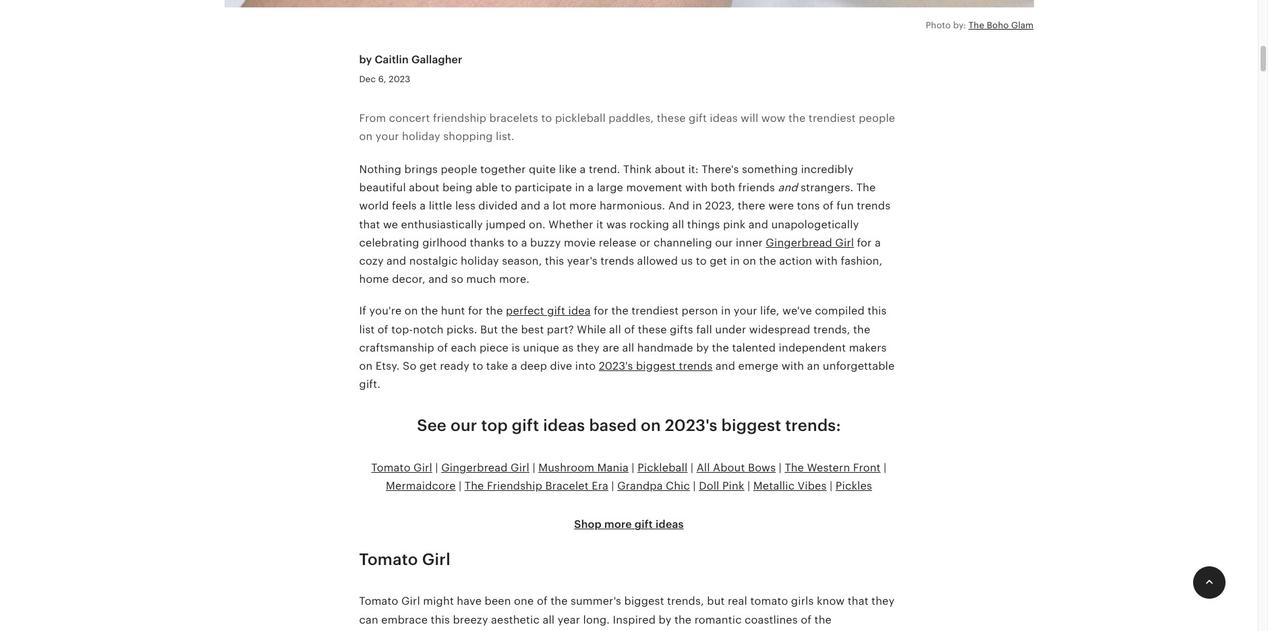 Task type: vqa. For each thing, say whether or not it's contained in the screenshot.
By leaving a review, video, or photograph, you acknowledge that your content may not violate our rules for Creating and Uploading Content in Section 5, in addition to the following:
no



Task type: describe. For each thing, give the bounding box(es) containing it.
about
[[713, 462, 745, 475]]

talented
[[732, 342, 776, 355]]

all inside tomato girl might have been one of the summer's biggest trends, but real tomato girls know that they can embrace this breezy aesthetic all year long. inspired by the romantic coastlines of th
[[543, 614, 555, 627]]

of right list
[[378, 323, 388, 336]]

dec
[[359, 75, 376, 85]]

people inside from concert friendship bracelets to pickleball paddles, these gift ideas will wow the trendiest people on your holiday shopping list.
[[859, 112, 895, 125]]

beautiful
[[359, 182, 406, 194]]

while
[[577, 323, 606, 336]]

ideas inside from concert friendship bracelets to pickleball paddles, these gift ideas will wow the trendiest people on your holiday shopping list.
[[710, 112, 738, 125]]

the up is
[[501, 323, 518, 336]]

tomato
[[750, 596, 788, 609]]

gallagher
[[411, 54, 462, 66]]

to inside for the trendiest person in your life, we've compiled this list of top-notch picks. but the best part? while all of these gifts fall under widespread trends, the craftsmanship of each piece is unique as they are all handmade by the talented independent makers on etsy. so get ready to take a deep dive into
[[472, 360, 483, 373]]

and left so
[[428, 273, 448, 286]]

both
[[711, 182, 735, 194]]

girl up 'friendship'
[[511, 462, 529, 475]]

1 horizontal spatial more
[[604, 519, 632, 532]]

from
[[359, 112, 386, 125]]

gift right top
[[512, 417, 539, 435]]

gift up 'part?'
[[547, 305, 565, 318]]

get inside for a cozy and nostalgic holiday season, this year's trends allowed us to get in on the action with fashion, home decor, and so much more.
[[710, 255, 727, 268]]

with inside and emerge with an unforgettable gift.
[[782, 360, 804, 373]]

independent
[[779, 342, 846, 355]]

all inside strangers. the world feels a little less divided and a lot more harmonious. and in 2023, there were tons of fun trends that we enthusiastically jumped on. whether it was rocking all things pink and unapologetically celebrating girlhood thanks to a buzzy movie release or channeling our inner
[[672, 218, 684, 231]]

0 vertical spatial gingerbread girl link
[[766, 237, 854, 249]]

| right mermaidcore
[[459, 480, 462, 493]]

a up season,
[[521, 237, 527, 249]]

for a cozy and nostalgic holiday season, this year's trends allowed us to get in on the action with fashion, home decor, and so much more.
[[359, 237, 882, 286]]

see
[[417, 417, 447, 435]]

pickleball link
[[637, 462, 688, 475]]

2 vertical spatial trends
[[679, 360, 713, 373]]

tomato girl link
[[371, 462, 432, 475]]

mermaidcore link
[[386, 480, 456, 493]]

trends inside for a cozy and nostalgic holiday season, this year's trends allowed us to get in on the action with fashion, home decor, and so much more.
[[600, 255, 634, 268]]

list
[[359, 323, 375, 336]]

girl for gingerbread girl
[[835, 237, 854, 249]]

home
[[359, 273, 389, 286]]

| left all
[[691, 462, 694, 475]]

enthusiastically
[[401, 218, 483, 231]]

the up year
[[550, 596, 568, 609]]

dive
[[550, 360, 572, 373]]

0 horizontal spatial for
[[468, 305, 483, 318]]

tomato for tomato girl
[[359, 551, 418, 569]]

and inside and emerge with an unforgettable gift.
[[716, 360, 735, 373]]

your inside for the trendiest person in your life, we've compiled this list of top-notch picks. but the best part? while all of these gifts fall under widespread trends, the craftsmanship of each piece is unique as they are all handmade by the talented independent makers on etsy. so get ready to take a deep dive into
[[734, 305, 757, 318]]

tomato girl | gingerbread girl | mushroom mania | pickleball | all about bows | the western front | mermaidcore | the friendship bracelet era | grandpa chic | doll pink | metallic vibes | pickles
[[371, 462, 887, 493]]

top-
[[391, 323, 413, 336]]

and
[[668, 200, 689, 213]]

holiday inside from concert friendship bracelets to pickleball paddles, these gift ideas will wow the trendiest people on your holiday shopping list.
[[402, 130, 440, 143]]

based
[[589, 417, 637, 435]]

large
[[597, 182, 623, 194]]

notch
[[413, 323, 444, 336]]

or
[[640, 237, 651, 249]]

on right based
[[641, 417, 661, 435]]

will
[[741, 112, 758, 125]]

gift down 'grandpa'
[[635, 519, 653, 532]]

the friendship bracelet era link
[[465, 480, 608, 493]]

the right by:
[[969, 21, 984, 31]]

on up top-
[[404, 305, 418, 318]]

biggest inside tomato girl might have been one of the summer's biggest trends, but real tomato girls know that they can embrace this breezy aesthetic all year long. inspired by the romantic coastlines of th
[[624, 596, 664, 609]]

paddles,
[[609, 112, 654, 125]]

of right the while
[[624, 323, 635, 336]]

doll
[[699, 480, 719, 493]]

shop
[[574, 519, 602, 532]]

the left 'friendship'
[[465, 480, 484, 493]]

on inside for the trendiest person in your life, we've compiled this list of top-notch picks. but the best part? while all of these gifts fall under widespread trends, the craftsmanship of each piece is unique as they are all handmade by the talented independent makers on etsy. so get ready to take a deep dive into
[[359, 360, 373, 373]]

mushroom mania link
[[538, 462, 629, 475]]

gift.
[[359, 378, 381, 391]]

by inside tomato girl might have been one of the summer's biggest trends, but real tomato girls know that they can embrace this breezy aesthetic all year long. inspired by the romantic coastlines of th
[[659, 614, 671, 627]]

photo by: the boho glam
[[926, 21, 1034, 31]]

these inside for the trendiest person in your life, we've compiled this list of top-notch picks. but the best part? while all of these gifts fall under widespread trends, the craftsmanship of each piece is unique as they are all handmade by the talented independent makers on etsy. so get ready to take a deep dive into
[[638, 323, 667, 336]]

decor,
[[392, 273, 425, 286]]

the up makers
[[853, 323, 870, 336]]

western
[[807, 462, 850, 475]]

can
[[359, 614, 378, 627]]

for for action
[[857, 237, 872, 249]]

unique
[[523, 342, 559, 355]]

trendiest inside from concert friendship bracelets to pickleball paddles, these gift ideas will wow the trendiest people on your holiday shopping list.
[[809, 112, 856, 125]]

summer's
[[571, 596, 621, 609]]

one
[[514, 596, 534, 609]]

the up are at bottom
[[611, 305, 629, 318]]

in inside for a cozy and nostalgic holiday season, this year's trends allowed us to get in on the action with fashion, home decor, and so much more.
[[730, 255, 740, 268]]

buzzy
[[530, 237, 561, 249]]

top
[[481, 417, 508, 435]]

we've
[[782, 305, 812, 318]]

little
[[429, 200, 452, 213]]

1 vertical spatial biggest
[[721, 417, 781, 435]]

each
[[451, 342, 477, 355]]

0 horizontal spatial gingerbread girl link
[[441, 462, 529, 475]]

in inside nothing brings people together quite like a trend. think about it: there's something incredibly beautiful about being able to participate in a large movement with both friends
[[575, 182, 585, 194]]

gingerbread girl
[[766, 237, 854, 249]]

| right front
[[884, 462, 887, 475]]

but
[[480, 323, 498, 336]]

trends inside strangers. the world feels a little less divided and a lot more harmonious. and in 2023, there were tons of fun trends that we enthusiastically jumped on. whether it was rocking all things pink and unapologetically celebrating girlhood thanks to a buzzy movie release or channeling our inner
[[857, 200, 890, 213]]

grandpa chic link
[[617, 480, 690, 493]]

mania
[[597, 462, 629, 475]]

brings
[[404, 163, 438, 176]]

fall
[[696, 323, 712, 336]]

gift inside from concert friendship bracelets to pickleball paddles, these gift ideas will wow the trendiest people on your holiday shopping list.
[[689, 112, 707, 125]]

in inside for the trendiest person in your life, we've compiled this list of top-notch picks. but the best part? while all of these gifts fall under widespread trends, the craftsmanship of each piece is unique as they are all handmade by the talented independent makers on etsy. so get ready to take a deep dive into
[[721, 305, 731, 318]]

shop more gift ideas link
[[574, 519, 684, 532]]

0 vertical spatial by
[[359, 54, 372, 66]]

aesthetic
[[491, 614, 540, 627]]

they inside tomato girl might have been one of the summer's biggest trends, but real tomato girls know that they can embrace this breezy aesthetic all year long. inspired by the romantic coastlines of th
[[871, 596, 895, 609]]

a inside for the trendiest person in your life, we've compiled this list of top-notch picks. but the best part? while all of these gifts fall under widespread trends, the craftsmanship of each piece is unique as they are all handmade by the talented independent makers on etsy. so get ready to take a deep dive into
[[511, 360, 517, 373]]

girlhood
[[422, 237, 467, 249]]

| right era
[[611, 480, 614, 493]]

were
[[768, 200, 794, 213]]

the left romantic
[[674, 614, 692, 627]]

nothing brings people together quite like a trend. think about it: there's something incredibly beautiful about being able to participate in a large movement with both friends
[[359, 163, 853, 194]]

all up are at bottom
[[609, 323, 621, 336]]

jumped
[[486, 218, 526, 231]]

world
[[359, 200, 389, 213]]

| left doll
[[693, 480, 696, 493]]

the inside from concert friendship bracelets to pickleball paddles, these gift ideas will wow the trendiest people on your holiday shopping list.
[[788, 112, 806, 125]]

release
[[599, 237, 637, 249]]

our inside strangers. the world feels a little less divided and a lot more harmonious. and in 2023, there were tons of fun trends that we enthusiastically jumped on. whether it was rocking all things pink and unapologetically celebrating girlhood thanks to a buzzy movie release or channeling our inner
[[715, 237, 733, 249]]

front
[[853, 462, 881, 475]]

breezy
[[453, 614, 488, 627]]

more inside strangers. the world feels a little less divided and a lot more harmonious. and in 2023, there were tons of fun trends that we enthusiastically jumped on. whether it was rocking all things pink and unapologetically celebrating girlhood thanks to a buzzy movie release or channeling our inner
[[569, 200, 597, 213]]

incredibly
[[801, 163, 853, 176]]

the up metallic vibes "link"
[[785, 462, 804, 475]]

a right like
[[580, 163, 586, 176]]

| up 'mermaidcore' "link"
[[435, 462, 438, 475]]

compiled
[[815, 305, 865, 318]]

photo
[[926, 21, 951, 31]]

best
[[521, 323, 544, 336]]

piece
[[479, 342, 509, 355]]

this inside tomato girl might have been one of the summer's biggest trends, but real tomato girls know that they can embrace this breezy aesthetic all year long. inspired by the romantic coastlines of th
[[431, 614, 450, 627]]

the up notch at the bottom left
[[421, 305, 438, 318]]

to inside strangers. the world feels a little less divided and a lot more harmonious. and in 2023, there were tons of fun trends that we enthusiastically jumped on. whether it was rocking all things pink and unapologetically celebrating girlhood thanks to a buzzy movie release or channeling our inner
[[507, 237, 518, 249]]

the western front link
[[785, 462, 881, 475]]

a inside for a cozy and nostalgic holiday season, this year's trends allowed us to get in on the action with fashion, home decor, and so much more.
[[875, 237, 881, 249]]

that inside tomato girl might have been one of the summer's biggest trends, but real tomato girls know that they can embrace this breezy aesthetic all year long. inspired by the romantic coastlines of th
[[848, 596, 869, 609]]

take
[[486, 360, 508, 373]]

of inside strangers. the world feels a little less divided and a lot more harmonious. and in 2023, there were tons of fun trends that we enthusiastically jumped on. whether it was rocking all things pink and unapologetically celebrating girlhood thanks to a buzzy movie release or channeling our inner
[[823, 200, 834, 213]]

| right pink
[[747, 480, 750, 493]]

trend.
[[589, 163, 620, 176]]

so
[[451, 273, 463, 286]]

the inside for a cozy and nostalgic holiday season, this year's trends allowed us to get in on the action with fashion, home decor, and so much more.
[[759, 255, 776, 268]]

tomato for tomato girl might have been one of the summer's biggest trends, but real tomato girls know that they can embrace this breezy aesthetic all year long. inspired by the romantic coastlines of th
[[359, 596, 398, 609]]

caitlin
[[375, 54, 409, 66]]

0 vertical spatial 2023's
[[599, 360, 633, 373]]

for for best
[[594, 305, 608, 318]]

1 horizontal spatial 2023's
[[665, 417, 717, 435]]

us
[[681, 255, 693, 268]]

is
[[512, 342, 520, 355]]

life,
[[760, 305, 779, 318]]

ready
[[440, 360, 469, 373]]

of right the one
[[537, 596, 548, 609]]

it:
[[688, 163, 699, 176]]

by caitlin gallagher
[[359, 54, 462, 66]]



Task type: locate. For each thing, give the bounding box(es) containing it.
inner
[[736, 237, 763, 249]]

1 horizontal spatial trendiest
[[809, 112, 856, 125]]

these up handmade
[[638, 323, 667, 336]]

ideas left will
[[710, 112, 738, 125]]

the up but at the left bottom of the page
[[486, 305, 503, 318]]

1 horizontal spatial by
[[659, 614, 671, 627]]

ideas up the mushroom
[[543, 417, 585, 435]]

1 horizontal spatial get
[[710, 255, 727, 268]]

romantic
[[694, 614, 742, 627]]

2 horizontal spatial ideas
[[710, 112, 738, 125]]

in up under
[[721, 305, 731, 318]]

tomato inside the tomato girl | gingerbread girl | mushroom mania | pickleball | all about bows | the western front | mermaidcore | the friendship bracelet era | grandpa chic | doll pink | metallic vibes | pickles
[[371, 462, 411, 475]]

more
[[569, 200, 597, 213], [604, 519, 632, 532]]

think
[[623, 163, 652, 176]]

0 horizontal spatial with
[[685, 182, 708, 194]]

girl up the embrace
[[401, 596, 420, 609]]

dec 6, 2023
[[359, 75, 410, 85]]

this inside for the trendiest person in your life, we've compiled this list of top-notch picks. but the best part? while all of these gifts fall under widespread trends, the craftsmanship of each piece is unique as they are all handmade by the talented independent makers on etsy. so get ready to take a deep dive into
[[867, 305, 887, 318]]

part?
[[547, 323, 574, 336]]

1 horizontal spatial trends,
[[813, 323, 850, 336]]

trends down release
[[600, 255, 634, 268]]

0 horizontal spatial about
[[409, 182, 439, 194]]

trendiest up incredibly at top right
[[809, 112, 856, 125]]

the inside strangers. the world feels a little less divided and a lot more harmonious. and in 2023, there were tons of fun trends that we enthusiastically jumped on. whether it was rocking all things pink and unapologetically celebrating girlhood thanks to a buzzy movie release or channeling our inner
[[856, 182, 876, 194]]

1 vertical spatial gingerbread
[[441, 462, 508, 475]]

a left the little
[[420, 200, 426, 213]]

this inside for a cozy and nostalgic holiday season, this year's trends allowed us to get in on the action with fashion, home decor, and so much more.
[[545, 255, 564, 268]]

tomato up mermaidcore
[[371, 462, 411, 475]]

all down and
[[672, 218, 684, 231]]

thanks
[[470, 237, 504, 249]]

mushroom
[[538, 462, 594, 475]]

with inside nothing brings people together quite like a trend. think about it: there's something incredibly beautiful about being able to participate in a large movement with both friends
[[685, 182, 708, 194]]

1 vertical spatial these
[[638, 323, 667, 336]]

action
[[779, 255, 812, 268]]

trends right fun
[[857, 200, 890, 213]]

0 horizontal spatial people
[[441, 163, 477, 176]]

doll pink link
[[699, 480, 744, 493]]

all
[[696, 462, 710, 475]]

they right know
[[871, 596, 895, 609]]

by
[[359, 54, 372, 66], [696, 342, 709, 355], [659, 614, 671, 627]]

craftsmanship
[[359, 342, 434, 355]]

| up 'grandpa'
[[632, 462, 634, 475]]

been
[[485, 596, 511, 609]]

in right and
[[692, 200, 702, 213]]

our
[[715, 237, 733, 249], [451, 417, 477, 435]]

0 vertical spatial our
[[715, 237, 733, 249]]

0 vertical spatial people
[[859, 112, 895, 125]]

1 vertical spatial that
[[848, 596, 869, 609]]

1 horizontal spatial people
[[859, 112, 895, 125]]

0 horizontal spatial our
[[451, 417, 477, 435]]

0 horizontal spatial trends,
[[667, 596, 704, 609]]

1 vertical spatial tomato
[[359, 551, 418, 569]]

0 horizontal spatial gingerbread
[[441, 462, 508, 475]]

trends, inside tomato girl might have been one of the summer's biggest trends, but real tomato girls know that they can embrace this breezy aesthetic all year long. inspired by the romantic coastlines of th
[[667, 596, 704, 609]]

0 vertical spatial biggest
[[636, 360, 676, 373]]

in down inner
[[730, 255, 740, 268]]

nostalgic
[[409, 255, 458, 268]]

trends, inside for the trendiest person in your life, we've compiled this list of top-notch picks. but the best part? while all of these gifts fall under widespread trends, the craftsmanship of each piece is unique as they are all handmade by the talented independent makers on etsy. so get ready to take a deep dive into
[[813, 323, 850, 336]]

idea
[[568, 305, 591, 318]]

0 horizontal spatial 2023's
[[599, 360, 633, 373]]

that inside strangers. the world feels a little less divided and a lot more harmonious. and in 2023, there were tons of fun trends that we enthusiastically jumped on. whether it was rocking all things pink and unapologetically celebrating girlhood thanks to a buzzy movie release or channeling our inner
[[359, 218, 380, 231]]

2 vertical spatial with
[[782, 360, 804, 373]]

gingerbread
[[766, 237, 832, 249], [441, 462, 508, 475]]

1 horizontal spatial for
[[594, 305, 608, 318]]

the right wow
[[788, 112, 806, 125]]

0 vertical spatial gingerbread
[[766, 237, 832, 249]]

the right strangers.
[[856, 182, 876, 194]]

1 vertical spatial they
[[871, 596, 895, 609]]

1 vertical spatial our
[[451, 417, 477, 435]]

0 vertical spatial about
[[655, 163, 685, 176]]

the boho glam link
[[969, 21, 1034, 31]]

to inside nothing brings people together quite like a trend. think about it: there's something incredibly beautiful about being able to participate in a large movement with both friends
[[501, 182, 512, 194]]

0 vertical spatial with
[[685, 182, 708, 194]]

1 vertical spatial trendiest
[[631, 305, 679, 318]]

0 vertical spatial they
[[577, 342, 600, 355]]

2023's down are at bottom
[[599, 360, 633, 373]]

1 vertical spatial about
[[409, 182, 439, 194]]

all left year
[[543, 614, 555, 627]]

ideas down chic
[[656, 519, 684, 532]]

someone wearing numerous personalized beaded bracelets. image
[[224, 0, 1034, 16]]

0 vertical spatial tomato
[[371, 462, 411, 475]]

to down together
[[501, 182, 512, 194]]

and down celebrating
[[387, 255, 406, 268]]

1 vertical spatial your
[[734, 305, 757, 318]]

in inside strangers. the world feels a little less divided and a lot more harmonious. and in 2023, there were tons of fun trends that we enthusiastically jumped on. whether it was rocking all things pink and unapologetically celebrating girlhood thanks to a buzzy movie release or channeling our inner
[[692, 200, 702, 213]]

tomato
[[371, 462, 411, 475], [359, 551, 418, 569], [359, 596, 398, 609]]

ideas
[[710, 112, 738, 125], [543, 417, 585, 435], [656, 519, 684, 532]]

1 horizontal spatial ideas
[[656, 519, 684, 532]]

2 horizontal spatial for
[[857, 237, 872, 249]]

harmonious.
[[600, 200, 665, 213]]

1 vertical spatial with
[[815, 255, 838, 268]]

these right paddles,
[[657, 112, 686, 125]]

deep
[[520, 360, 547, 373]]

0 horizontal spatial more
[[569, 200, 597, 213]]

trendiest up gifts on the right
[[631, 305, 679, 318]]

mermaidcore
[[386, 480, 456, 493]]

and up on.
[[521, 200, 541, 213]]

6,
[[378, 75, 386, 85]]

1 vertical spatial 2023's
[[665, 417, 717, 435]]

2 vertical spatial biggest
[[624, 596, 664, 609]]

2 horizontal spatial trends
[[857, 200, 890, 213]]

tomato for tomato girl | gingerbread girl | mushroom mania | pickleball | all about bows | the western front | mermaidcore | the friendship bracelet era | grandpa chic | doll pink | metallic vibes | pickles
[[371, 462, 411, 475]]

but
[[707, 596, 725, 609]]

gingerbread inside the tomato girl | gingerbread girl | mushroom mania | pickleball | all about bows | the western front | mermaidcore | the friendship bracelet era | grandpa chic | doll pink | metallic vibes | pickles
[[441, 462, 508, 475]]

2 horizontal spatial with
[[815, 255, 838, 268]]

0 vertical spatial trends
[[857, 200, 890, 213]]

0 vertical spatial trends,
[[813, 323, 850, 336]]

that right know
[[848, 596, 869, 609]]

handmade
[[637, 342, 693, 355]]

1 vertical spatial gingerbread girl link
[[441, 462, 529, 475]]

our left top
[[451, 417, 477, 435]]

2 horizontal spatial this
[[867, 305, 887, 318]]

strangers.
[[801, 182, 853, 194]]

girl up 'fashion,'
[[835, 237, 854, 249]]

less
[[455, 200, 475, 213]]

with left the an
[[782, 360, 804, 373]]

by down fall
[[696, 342, 709, 355]]

season,
[[502, 255, 542, 268]]

coastlines
[[745, 614, 798, 627]]

gingerbread girl link up 'friendship'
[[441, 462, 529, 475]]

tomato inside tomato girl might have been one of the summer's biggest trends, but real tomato girls know that they can embrace this breezy aesthetic all year long. inspired by the romantic coastlines of th
[[359, 596, 398, 609]]

with inside for a cozy and nostalgic holiday season, this year's trends allowed us to get in on the action with fashion, home decor, and so much more.
[[815, 255, 838, 268]]

gingerbread up action on the right top
[[766, 237, 832, 249]]

more right shop
[[604, 519, 632, 532]]

0 horizontal spatial this
[[431, 614, 450, 627]]

holiday down "concert"
[[402, 130, 440, 143]]

2 vertical spatial tomato
[[359, 596, 398, 609]]

girl inside tomato girl might have been one of the summer's biggest trends, but real tomato girls know that they can embrace this breezy aesthetic all year long. inspired by the romantic coastlines of th
[[401, 596, 420, 609]]

| down the western front link
[[830, 480, 833, 493]]

get inside for the trendiest person in your life, we've compiled this list of top-notch picks. but the best part? while all of these gifts fall under widespread trends, the craftsmanship of each piece is unique as they are all handmade by the talented independent makers on etsy. so get ready to take a deep dive into
[[419, 360, 437, 373]]

nothing
[[359, 163, 401, 176]]

this right compiled
[[867, 305, 887, 318]]

perfect
[[506, 305, 544, 318]]

0 horizontal spatial ideas
[[543, 417, 585, 435]]

this down buzzy at left
[[545, 255, 564, 268]]

1 horizontal spatial trends
[[679, 360, 713, 373]]

gingerbread up 'friendship'
[[441, 462, 508, 475]]

tomato up the embrace
[[359, 551, 418, 569]]

being
[[442, 182, 473, 194]]

2 vertical spatial by
[[659, 614, 671, 627]]

on
[[359, 130, 373, 143], [743, 255, 756, 268], [404, 305, 418, 318], [359, 360, 373, 373], [641, 417, 661, 435]]

might
[[423, 596, 454, 609]]

of
[[823, 200, 834, 213], [378, 323, 388, 336], [624, 323, 635, 336], [437, 342, 448, 355], [537, 596, 548, 609], [801, 614, 812, 627]]

| up the friendship bracelet era link
[[532, 462, 535, 475]]

get right so
[[419, 360, 437, 373]]

girl for tomato girl
[[422, 551, 450, 569]]

1 vertical spatial holiday
[[461, 255, 499, 268]]

your up under
[[734, 305, 757, 318]]

on down inner
[[743, 255, 756, 268]]

you're
[[369, 305, 402, 318]]

with
[[685, 182, 708, 194], [815, 255, 838, 268], [782, 360, 804, 373]]

holiday inside for a cozy and nostalgic holiday season, this year's trends allowed us to get in on the action with fashion, home decor, and so much more.
[[461, 255, 499, 268]]

a right take
[[511, 360, 517, 373]]

the down inner
[[759, 255, 776, 268]]

that
[[359, 218, 380, 231], [848, 596, 869, 609]]

1 vertical spatial by
[[696, 342, 709, 355]]

0 vertical spatial get
[[710, 255, 727, 268]]

and down there
[[748, 218, 768, 231]]

girl for tomato girl | gingerbread girl | mushroom mania | pickleball | all about bows | the western front | mermaidcore | the friendship bracelet era | grandpa chic | doll pink | metallic vibes | pickles
[[413, 462, 432, 475]]

0 horizontal spatial trendiest
[[631, 305, 679, 318]]

people inside nothing brings people together quite like a trend. think about it: there's something incredibly beautiful about being able to participate in a large movement with both friends
[[441, 163, 477, 176]]

with down gingerbread girl
[[815, 255, 838, 268]]

1 horizontal spatial holiday
[[461, 255, 499, 268]]

a up 'fashion,'
[[875, 237, 881, 249]]

tons
[[797, 200, 820, 213]]

lot
[[552, 200, 566, 213]]

an
[[807, 360, 820, 373]]

0 vertical spatial this
[[545, 255, 564, 268]]

person
[[682, 305, 718, 318]]

to right bracelets
[[541, 112, 552, 125]]

girl up might
[[422, 551, 450, 569]]

a left "lot"
[[543, 200, 550, 213]]

2 horizontal spatial by
[[696, 342, 709, 355]]

fun
[[836, 200, 854, 213]]

of down girls
[[801, 614, 812, 627]]

know
[[817, 596, 845, 609]]

pink
[[722, 480, 744, 493]]

for up 'fashion,'
[[857, 237, 872, 249]]

this down might
[[431, 614, 450, 627]]

of left fun
[[823, 200, 834, 213]]

trendiest inside for the trendiest person in your life, we've compiled this list of top-notch picks. but the best part? while all of these gifts fall under widespread trends, the craftsmanship of each piece is unique as they are all handmade by the talented independent makers on etsy. so get ready to take a deep dive into
[[631, 305, 679, 318]]

these inside from concert friendship bracelets to pickleball paddles, these gift ideas will wow the trendiest people on your holiday shopping list.
[[657, 112, 686, 125]]

1 vertical spatial more
[[604, 519, 632, 532]]

concert
[[389, 112, 430, 125]]

your inside from concert friendship bracelets to pickleball paddles, these gift ideas will wow the trendiest people on your holiday shopping list.
[[376, 130, 399, 143]]

0 vertical spatial that
[[359, 218, 380, 231]]

about down brings
[[409, 182, 439, 194]]

1 horizontal spatial they
[[871, 596, 895, 609]]

gingerbread girl link down unapologetically
[[766, 237, 854, 249]]

1 horizontal spatial gingerbread
[[766, 237, 832, 249]]

of left each
[[437, 342, 448, 355]]

tomato up can
[[359, 596, 398, 609]]

by inside for the trendiest person in your life, we've compiled this list of top-notch picks. but the best part? while all of these gifts fall under widespread trends, the craftsmanship of each piece is unique as they are all handmade by the talented independent makers on etsy. so get ready to take a deep dive into
[[696, 342, 709, 355]]

metallic
[[753, 480, 795, 493]]

pickleball
[[637, 462, 688, 475]]

the down under
[[712, 342, 729, 355]]

1 horizontal spatial with
[[782, 360, 804, 373]]

with down the it:
[[685, 182, 708, 194]]

gifts
[[670, 323, 693, 336]]

fashion,
[[841, 255, 882, 268]]

0 vertical spatial ideas
[[710, 112, 738, 125]]

0 horizontal spatial your
[[376, 130, 399, 143]]

gift up the it:
[[689, 112, 707, 125]]

0 horizontal spatial trends
[[600, 255, 634, 268]]

emerge
[[738, 360, 779, 373]]

1 horizontal spatial that
[[848, 596, 869, 609]]

celebrating
[[359, 237, 419, 249]]

for up the while
[[594, 305, 608, 318]]

they up 'into'
[[577, 342, 600, 355]]

unforgettable
[[823, 360, 895, 373]]

by:
[[953, 21, 966, 31]]

strangers. the world feels a little less divided and a lot more harmonious. and in 2023, there were tons of fun trends that we enthusiastically jumped on. whether it was rocking all things pink and unapologetically celebrating girlhood thanks to a buzzy movie release or channeling our inner
[[359, 182, 890, 249]]

shopping
[[443, 130, 493, 143]]

for inside for the trendiest person in your life, we've compiled this list of top-notch picks. but the best part? while all of these gifts fall under widespread trends, the craftsmanship of each piece is unique as they are all handmade by the talented independent makers on etsy. so get ready to take a deep dive into
[[594, 305, 608, 318]]

1 horizontal spatial this
[[545, 255, 564, 268]]

metallic vibes link
[[753, 480, 827, 493]]

biggest down handmade
[[636, 360, 676, 373]]

1 vertical spatial get
[[419, 360, 437, 373]]

rocking
[[629, 218, 669, 231]]

1 vertical spatial people
[[441, 163, 477, 176]]

to inside for a cozy and nostalgic holiday season, this year's trends allowed us to get in on the action with fashion, home decor, and so much more.
[[696, 255, 707, 268]]

and up were
[[778, 182, 798, 194]]

1 vertical spatial ideas
[[543, 417, 585, 435]]

1 horizontal spatial your
[[734, 305, 757, 318]]

1 vertical spatial trends,
[[667, 596, 704, 609]]

about left the it:
[[655, 163, 685, 176]]

1 horizontal spatial our
[[715, 237, 733, 249]]

0 horizontal spatial by
[[359, 54, 372, 66]]

2023's up all
[[665, 417, 717, 435]]

whether
[[549, 218, 593, 231]]

by right inspired
[[659, 614, 671, 627]]

0 horizontal spatial holiday
[[402, 130, 440, 143]]

grandpa
[[617, 480, 663, 493]]

1 vertical spatial this
[[867, 305, 887, 318]]

for inside for a cozy and nostalgic holiday season, this year's trends allowed us to get in on the action with fashion, home decor, and so much more.
[[857, 237, 872, 249]]

by up dec
[[359, 54, 372, 66]]

0 horizontal spatial that
[[359, 218, 380, 231]]

a left large
[[588, 182, 594, 194]]

trends, left the 'but'
[[667, 596, 704, 609]]

wow
[[761, 112, 786, 125]]

0 vertical spatial holiday
[[402, 130, 440, 143]]

0 horizontal spatial they
[[577, 342, 600, 355]]

we
[[383, 218, 398, 231]]

0 vertical spatial trendiest
[[809, 112, 856, 125]]

all right are at bottom
[[622, 342, 634, 355]]

2 vertical spatial ideas
[[656, 519, 684, 532]]

etsy.
[[376, 360, 400, 373]]

0 horizontal spatial get
[[419, 360, 437, 373]]

0 vertical spatial these
[[657, 112, 686, 125]]

to left take
[[472, 360, 483, 373]]

chic
[[666, 480, 690, 493]]

girl
[[835, 237, 854, 249], [413, 462, 432, 475], [511, 462, 529, 475], [422, 551, 450, 569], [401, 596, 420, 609]]

for right hunt
[[468, 305, 483, 318]]

trends, down compiled
[[813, 323, 850, 336]]

to inside from concert friendship bracelets to pickleball paddles, these gift ideas will wow the trendiest people on your holiday shopping list.
[[541, 112, 552, 125]]

0 vertical spatial your
[[376, 130, 399, 143]]

1 vertical spatial trends
[[600, 255, 634, 268]]

on.
[[529, 218, 546, 231]]

the
[[788, 112, 806, 125], [759, 255, 776, 268], [421, 305, 438, 318], [486, 305, 503, 318], [611, 305, 629, 318], [501, 323, 518, 336], [853, 323, 870, 336], [712, 342, 729, 355], [550, 596, 568, 609], [674, 614, 692, 627]]

girl for tomato girl might have been one of the summer's biggest trends, but real tomato girls know that they can embrace this breezy aesthetic all year long. inspired by the romantic coastlines of th
[[401, 596, 420, 609]]

bracelets
[[489, 112, 538, 125]]

and
[[778, 182, 798, 194], [521, 200, 541, 213], [748, 218, 768, 231], [387, 255, 406, 268], [428, 273, 448, 286], [716, 360, 735, 373]]

on inside from concert friendship bracelets to pickleball paddles, these gift ideas will wow the trendiest people on your holiday shopping list.
[[359, 130, 373, 143]]

| right bows
[[779, 462, 782, 475]]

able
[[475, 182, 498, 194]]

movie
[[564, 237, 596, 249]]

2 vertical spatial this
[[431, 614, 450, 627]]

to right us
[[696, 255, 707, 268]]

all about bows link
[[696, 462, 776, 475]]

our down pink
[[715, 237, 733, 249]]

on inside for a cozy and nostalgic holiday season, this year's trends allowed us to get in on the action with fashion, home decor, and so much more.
[[743, 255, 756, 268]]

1 horizontal spatial about
[[655, 163, 685, 176]]

real
[[728, 596, 747, 609]]

1 horizontal spatial gingerbread girl link
[[766, 237, 854, 249]]

they inside for the trendiest person in your life, we've compiled this list of top-notch picks. but the best part? while all of these gifts fall under widespread trends, the craftsmanship of each piece is unique as they are all handmade by the talented independent makers on etsy. so get ready to take a deep dive into
[[577, 342, 600, 355]]

vibes
[[798, 480, 827, 493]]

holiday up much
[[461, 255, 499, 268]]

on down from
[[359, 130, 373, 143]]

0 vertical spatial more
[[569, 200, 597, 213]]



